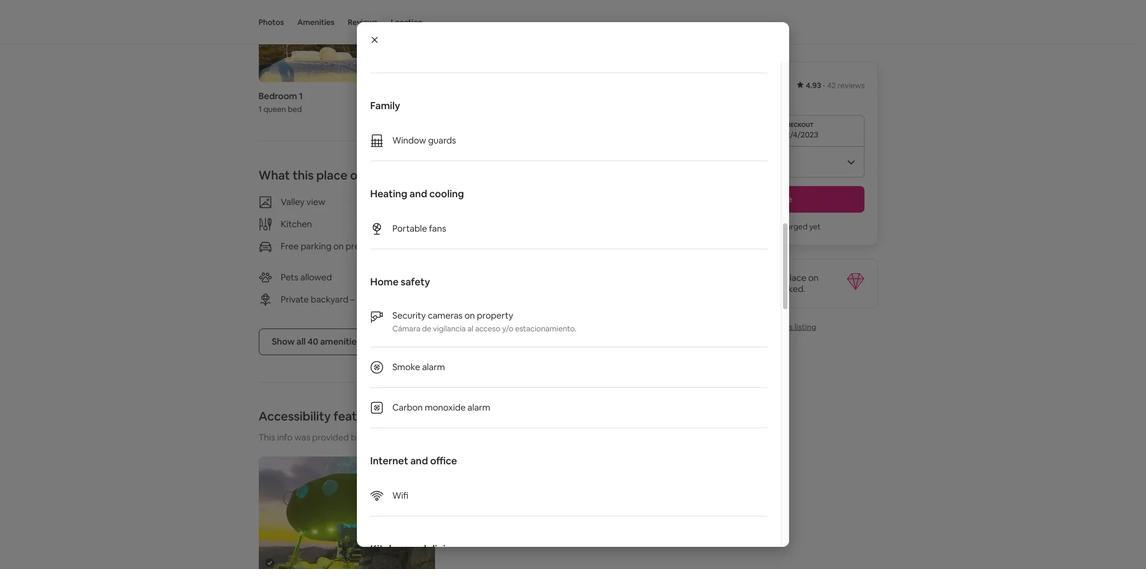 Task type: describe. For each thing, give the bounding box(es) containing it.
dining
[[429, 543, 458, 556]]

reserve
[[759, 193, 793, 205]]

1 horizontal spatial 1
[[299, 90, 303, 102]]

cámara
[[393, 324, 421, 334]]

this for what
[[293, 167, 314, 183]]

fans
[[429, 223, 446, 235]]

you
[[731, 222, 744, 232]]

cooling
[[430, 187, 464, 200]]

12/4/2023
[[783, 130, 819, 140]]

fully
[[357, 294, 375, 305]]

pets
[[281, 271, 299, 283]]

accessibility features
[[259, 408, 382, 424]]

portable fans
[[393, 223, 446, 235]]

amenities
[[320, 336, 361, 347]]

carbon
[[393, 402, 423, 414]]

reviewed
[[417, 432, 455, 443]]

offers
[[350, 167, 384, 183]]

the
[[363, 432, 377, 443]]

bedroom
[[259, 90, 297, 102]]

and inside accessibility features 'region'
[[400, 432, 415, 443]]

and for heating
[[410, 187, 427, 200]]

window
[[393, 135, 426, 146]]

1 by from the left
[[351, 432, 361, 443]]

-
[[528, 239, 532, 251]]

4.93 · 42 reviews
[[806, 80, 865, 90]]

on for cameras
[[465, 310, 475, 322]]

report this listing button
[[735, 322, 817, 332]]

host
[[379, 432, 398, 443]]

·
[[823, 80, 825, 90]]

valley view
[[281, 196, 325, 208]]

report this listing
[[753, 322, 817, 332]]

won't
[[745, 222, 765, 232]]

fenced
[[377, 294, 406, 305]]

airbnb
[[686, 283, 714, 295]]

ufo's place on airbnb is usually fully booked.
[[686, 272, 819, 295]]

private hot tub - available all year
[[466, 239, 579, 262]]

features
[[334, 408, 382, 424]]

kitchen for kitchen and dining
[[370, 543, 407, 556]]

queen
[[264, 104, 286, 114]]

available
[[534, 239, 569, 251]]

free
[[281, 240, 299, 252]]

safety
[[401, 276, 430, 288]]

provided
[[312, 432, 349, 443]]

show all 40 amenities
[[272, 336, 361, 347]]

show all 40 amenities button
[[259, 329, 374, 355]]

accessibility
[[259, 408, 331, 424]]

reviews button
[[348, 0, 378, 44]]

40
[[308, 336, 318, 347]]

photos
[[259, 17, 284, 27]]

home safety
[[370, 276, 430, 288]]

view
[[307, 196, 325, 208]]

bedroom 1 1 queen bed
[[259, 90, 303, 114]]

place inside 'ufo's place on airbnb is usually fully booked.'
[[785, 272, 807, 284]]

4.93
[[806, 80, 822, 90]]

amenities button
[[297, 0, 335, 44]]

and for kitchen
[[409, 543, 427, 556]]

security
[[393, 310, 426, 322]]

is
[[716, 283, 722, 295]]

info
[[277, 432, 293, 443]]

1 vertical spatial alarm
[[468, 402, 491, 414]]

you won't be charged yet
[[731, 222, 821, 232]]

12/4/2023 button
[[686, 115, 865, 146]]

kitchen for kitchen
[[281, 218, 312, 230]]

report
[[753, 322, 778, 332]]

al
[[468, 324, 474, 334]]

kitchen and dining
[[370, 543, 458, 556]]

tub
[[512, 239, 526, 251]]

premises
[[346, 240, 383, 252]]

cameras
[[428, 310, 463, 322]]

bed
[[288, 104, 302, 114]]

0 horizontal spatial place
[[316, 167, 348, 183]]

on for parking
[[333, 240, 344, 252]]

was
[[295, 432, 310, 443]]

wifi
[[393, 490, 409, 502]]

reviews
[[838, 80, 865, 90]]

2 by from the left
[[457, 432, 467, 443]]

and for internet
[[411, 455, 428, 467]]

pets allowed
[[281, 271, 332, 283]]

property
[[477, 310, 513, 322]]

y/o
[[502, 324, 514, 334]]

private backyard – fully fenced
[[281, 294, 406, 305]]

what this place offers dialog
[[357, 0, 790, 569]]

valley
[[281, 196, 305, 208]]

heating and cooling
[[370, 187, 464, 200]]



Task type: locate. For each thing, give the bounding box(es) containing it.
smoke alarm
[[393, 361, 445, 373]]

1 horizontal spatial place
[[785, 272, 807, 284]]

amenities
[[297, 17, 335, 27]]

place up view on the top left of the page
[[316, 167, 348, 183]]

0 vertical spatial on
[[333, 240, 344, 252]]

all inside private hot tub - available all year
[[571, 239, 579, 251]]

lit path to the guest entrance, verified image image
[[259, 457, 435, 569], [259, 457, 435, 569]]

private down pets on the left
[[281, 294, 309, 305]]

this
[[259, 432, 275, 443]]

1 horizontal spatial this
[[780, 322, 793, 332]]

yet
[[810, 222, 821, 232]]

2 horizontal spatial on
[[809, 272, 819, 284]]

ufo's
[[762, 272, 783, 284]]

alarm right 'smoke'
[[422, 361, 445, 373]]

photos button
[[259, 0, 284, 44]]

1 left queen on the top of the page
[[259, 104, 262, 114]]

and right host
[[400, 432, 415, 443]]

carbon monoxide alarm
[[393, 402, 491, 414]]

internet and office
[[370, 455, 457, 467]]

1 vertical spatial 1
[[259, 104, 262, 114]]

internet
[[370, 455, 408, 467]]

1 horizontal spatial all
[[571, 239, 579, 251]]

portable
[[393, 223, 427, 235]]

smoke
[[393, 361, 420, 373]]

guards
[[428, 135, 456, 146]]

reviews
[[348, 17, 378, 27]]

0 vertical spatial 1
[[299, 90, 303, 102]]

and left the dining in the left bottom of the page
[[409, 543, 427, 556]]

0 vertical spatial alarm
[[422, 361, 445, 373]]

1 horizontal spatial by
[[457, 432, 467, 443]]

alarm
[[422, 361, 445, 373], [468, 402, 491, 414]]

2 vertical spatial on
[[465, 310, 475, 322]]

0 horizontal spatial 1
[[259, 104, 262, 114]]

on right parking
[[333, 240, 344, 252]]

window guards
[[393, 135, 456, 146]]

all right 'available'
[[571, 239, 579, 251]]

by left the
[[351, 432, 361, 443]]

estacionamiento.
[[515, 324, 577, 334]]

accessibility features region
[[254, 408, 625, 569]]

1 vertical spatial this
[[780, 322, 793, 332]]

security cameras on property cámara de vigilancia al acceso y/o estacionamiento.
[[393, 310, 577, 334]]

place right the ufo's
[[785, 272, 807, 284]]

on up al
[[465, 310, 475, 322]]

and left cooling
[[410, 187, 427, 200]]

private for private backyard – fully fenced
[[281, 294, 309, 305]]

private inside private hot tub - available all year
[[466, 239, 494, 251]]

0 horizontal spatial private
[[281, 294, 309, 305]]

backyard
[[311, 294, 349, 305]]

kitchen inside what this place offers dialog
[[370, 543, 407, 556]]

1 horizontal spatial alarm
[[468, 402, 491, 414]]

on right booked. on the right
[[809, 272, 819, 284]]

1 vertical spatial private
[[281, 294, 309, 305]]

bedroom 1 image
[[259, 0, 435, 82], [259, 0, 435, 82]]

by
[[351, 432, 361, 443], [457, 432, 467, 443]]

kitchen
[[281, 218, 312, 230], [370, 543, 407, 556]]

all
[[571, 239, 579, 251], [297, 336, 306, 347]]

kitchen down 'wifi' at the left
[[370, 543, 407, 556]]

office
[[430, 455, 457, 467]]

1 up 'bed'
[[299, 90, 303, 102]]

usually
[[724, 283, 752, 295]]

42
[[827, 80, 836, 90]]

show
[[272, 336, 295, 347]]

vigilancia
[[433, 324, 466, 334]]

0 horizontal spatial alarm
[[422, 361, 445, 373]]

1 vertical spatial all
[[297, 336, 306, 347]]

and
[[410, 187, 427, 200], [400, 432, 415, 443], [411, 455, 428, 467], [409, 543, 427, 556]]

home
[[370, 276, 399, 288]]

this up valley view
[[293, 167, 314, 183]]

allowed
[[301, 271, 332, 283]]

monoxide
[[425, 402, 466, 414]]

bedroom 2 image
[[444, 0, 621, 82], [444, 0, 621, 82]]

what this place offers
[[259, 167, 384, 183]]

1 horizontal spatial private
[[466, 239, 494, 251]]

0 horizontal spatial by
[[351, 432, 361, 443]]

0 vertical spatial place
[[316, 167, 348, 183]]

0 vertical spatial private
[[466, 239, 494, 251]]

all left '40' at the left
[[297, 336, 306, 347]]

be
[[767, 222, 776, 232]]

hot
[[496, 239, 510, 251]]

year
[[466, 250, 484, 262]]

on inside 'ufo's place on airbnb is usually fully booked.'
[[809, 272, 819, 284]]

by left airbnb.
[[457, 432, 467, 443]]

and left office
[[411, 455, 428, 467]]

0 vertical spatial this
[[293, 167, 314, 183]]

this for report
[[780, 322, 793, 332]]

all inside button
[[297, 336, 306, 347]]

what
[[259, 167, 290, 183]]

heating
[[370, 187, 408, 200]]

private for private hot tub - available all year
[[466, 239, 494, 251]]

acceso
[[475, 324, 501, 334]]

airbnb.
[[469, 432, 498, 443]]

on inside security cameras on property cámara de vigilancia al acceso y/o estacionamiento.
[[465, 310, 475, 322]]

listing
[[795, 322, 817, 332]]

1 vertical spatial place
[[785, 272, 807, 284]]

0 vertical spatial all
[[571, 239, 579, 251]]

location
[[391, 17, 423, 27]]

0 horizontal spatial this
[[293, 167, 314, 183]]

family
[[370, 99, 400, 112]]

1 horizontal spatial on
[[465, 310, 475, 322]]

reserve button
[[686, 186, 865, 213]]

this left listing
[[780, 322, 793, 332]]

alarm up airbnb.
[[468, 402, 491, 414]]

parking
[[301, 240, 332, 252]]

this info was provided by the host and reviewed by airbnb.
[[259, 432, 498, 443]]

1 horizontal spatial kitchen
[[370, 543, 407, 556]]

this
[[293, 167, 314, 183], [780, 322, 793, 332]]

1
[[299, 90, 303, 102], [259, 104, 262, 114]]

0 horizontal spatial all
[[297, 336, 306, 347]]

location button
[[391, 0, 423, 44]]

free parking on premises
[[281, 240, 383, 252]]

de
[[422, 324, 432, 334]]

–
[[350, 294, 355, 305]]

kitchen down valley
[[281, 218, 312, 230]]

on for place
[[809, 272, 819, 284]]

1 vertical spatial on
[[809, 272, 819, 284]]

charged
[[778, 222, 808, 232]]

0 horizontal spatial on
[[333, 240, 344, 252]]

private left hot
[[466, 239, 494, 251]]

0 vertical spatial kitchen
[[281, 218, 312, 230]]

1 vertical spatial kitchen
[[370, 543, 407, 556]]

on
[[333, 240, 344, 252], [809, 272, 819, 284], [465, 310, 475, 322]]

0 horizontal spatial kitchen
[[281, 218, 312, 230]]



Task type: vqa. For each thing, say whether or not it's contained in the screenshot.
collect within . Such as details about how you've used the Airbnb Platform (including if you clicked on links to third-party applications), IP address, access dates and times, hardware and software information, device information, device event information, unique identifiers, crash data, and the pages you've viewed or engaged with before or after using the Airbnb Platform. We may collect this information even if you haven't created an Airbnb account or logged in.
no



